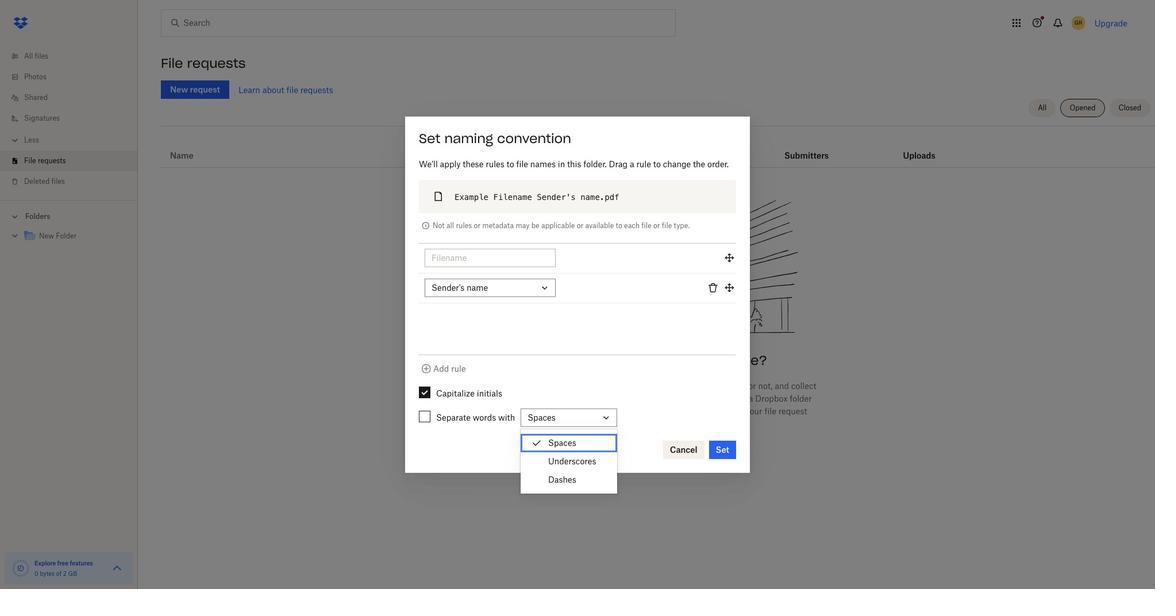 Task type: describe. For each thing, give the bounding box(es) containing it.
request
[[778, 406, 807, 416]]

of
[[56, 570, 62, 577]]

to left change
[[653, 159, 661, 169]]

1 horizontal spatial requests
[[187, 55, 246, 71]]

features
[[70, 560, 93, 567]]

applicable
[[541, 221, 575, 230]]

name.pdf
[[581, 192, 619, 201]]

may
[[516, 221, 530, 230]]

closed button
[[1110, 99, 1151, 117]]

have
[[655, 381, 672, 391]]

list box containing spaces
[[521, 434, 617, 489]]

in inside request files from anyone, whether they have a dropbox account or not, and collect them in your dropbox. files will be automatically organized into a dropbox folder you choose. your privacy is important, so those who upload to your file request cannot access your dropbox account.
[[526, 394, 533, 404]]

this
[[567, 159, 581, 169]]

files for all
[[35, 52, 48, 60]]

less
[[24, 136, 39, 144]]

opened
[[1070, 103, 1096, 112]]

cannot
[[587, 419, 613, 429]]

learn
[[238, 85, 260, 95]]

spaces option
[[521, 434, 617, 452]]

capitalize
[[436, 388, 475, 398]]

someone?
[[697, 352, 767, 369]]

available
[[585, 221, 614, 230]]

initials
[[477, 388, 502, 398]]

signatures link
[[9, 108, 138, 129]]

apply
[[440, 159, 461, 169]]

order.
[[707, 159, 729, 169]]

2 vertical spatial dropbox
[[662, 419, 694, 429]]

gb
[[68, 570, 77, 577]]

sender's
[[537, 192, 576, 201]]

you
[[509, 406, 522, 416]]

we'll apply these rules to file names in this folder. drag a rule to change the order.
[[419, 159, 729, 169]]

is
[[605, 406, 611, 416]]

all
[[446, 221, 454, 230]]

all for all files
[[24, 52, 33, 60]]

set
[[419, 130, 440, 146]]

folder.
[[583, 159, 607, 169]]

capitalize initials
[[436, 388, 502, 398]]

or left available
[[577, 221, 583, 230]]

them
[[504, 394, 524, 404]]

Filename text field
[[432, 251, 549, 264]]

photos link
[[9, 67, 138, 87]]

important,
[[613, 406, 653, 416]]

explore
[[34, 560, 56, 567]]

access
[[615, 419, 641, 429]]

upload
[[708, 406, 734, 416]]

request files from anyone, whether they have a dropbox account or not, and collect them in your dropbox. files will be automatically organized into a dropbox folder you choose. your privacy is important, so those who upload to your file request cannot access your dropbox account.
[[500, 381, 816, 429]]

opened button
[[1061, 99, 1105, 117]]

metadata
[[482, 221, 514, 230]]

something
[[587, 352, 657, 369]]

1 vertical spatial requests
[[300, 85, 333, 95]]

who
[[689, 406, 705, 416]]

underscores
[[548, 456, 596, 466]]

request
[[500, 381, 531, 391]]

file requests link
[[9, 151, 138, 171]]

bytes
[[40, 570, 55, 577]]

new
[[39, 232, 54, 240]]

need something from someone?
[[549, 352, 767, 369]]

files
[[591, 394, 609, 404]]

folders button
[[0, 207, 138, 225]]

file inside file requests link
[[24, 156, 36, 165]]

separate
[[436, 412, 471, 422]]

to down set naming convention on the left of the page
[[507, 159, 514, 169]]

file requests list item
[[0, 151, 138, 171]]

filename
[[493, 192, 532, 201]]

choose.
[[525, 406, 553, 416]]

example filename sender's name.pdf
[[455, 192, 619, 201]]

add rule
[[433, 364, 466, 373]]

all button
[[1029, 99, 1056, 117]]

file requests inside file requests link
[[24, 156, 66, 165]]

not,
[[758, 381, 773, 391]]

created
[[428, 151, 460, 160]]

to inside request files from anyone, whether they have a dropbox account or not, and collect them in your dropbox. files will be automatically organized into a dropbox folder you choose. your privacy is important, so those who upload to your file request cannot access your dropbox account.
[[736, 406, 743, 416]]

be inside request files from anyone, whether they have a dropbox account or not, and collect them in your dropbox. files will be automatically organized into a dropbox folder you choose. your privacy is important, so those who upload to your file request cannot access your dropbox account.
[[627, 394, 636, 404]]

rule inside "button"
[[451, 364, 466, 373]]

be inside set naming convention dialog
[[531, 221, 540, 230]]

account
[[716, 381, 746, 391]]

names
[[530, 159, 556, 169]]

all files
[[24, 52, 48, 60]]

folder
[[790, 394, 812, 404]]

drag
[[609, 159, 628, 169]]

deleted files
[[24, 177, 65, 186]]

to left each
[[616, 221, 622, 230]]

quota usage element
[[11, 559, 30, 578]]

2
[[63, 570, 67, 577]]

need
[[549, 352, 583, 369]]

0
[[34, 570, 38, 577]]

spaces inside option
[[548, 438, 576, 448]]

words
[[473, 412, 496, 422]]

upgrade link
[[1095, 18, 1128, 28]]

file left type.
[[662, 221, 672, 230]]

change
[[663, 159, 691, 169]]

1 horizontal spatial rule
[[636, 159, 651, 169]]

automatically
[[638, 394, 690, 404]]

or left metadata
[[474, 221, 481, 230]]

dashes
[[548, 475, 576, 484]]

those
[[666, 406, 687, 416]]

example
[[455, 192, 489, 201]]

1 vertical spatial dropbox
[[755, 394, 788, 404]]

0 vertical spatial file
[[161, 55, 183, 71]]

these
[[463, 159, 484, 169]]

1 vertical spatial rules
[[456, 221, 472, 230]]

privacy
[[575, 406, 602, 416]]



Task type: locate. For each thing, give the bounding box(es) containing it.
the
[[693, 159, 705, 169]]

0 vertical spatial files
[[35, 52, 48, 60]]

1 horizontal spatial your
[[643, 419, 660, 429]]

pro trial element
[[647, 149, 665, 163]]

be
[[531, 221, 540, 230], [627, 394, 636, 404]]

2 horizontal spatial your
[[746, 406, 762, 416]]

file requests up learn
[[161, 55, 246, 71]]

in right them
[[526, 394, 533, 404]]

1 column header from the left
[[784, 135, 830, 163]]

dropbox up organized
[[681, 381, 714, 391]]

from for someone?
[[661, 352, 693, 369]]

0 vertical spatial be
[[531, 221, 540, 230]]

requests right about
[[300, 85, 333, 95]]

rule
[[636, 159, 651, 169], [451, 364, 466, 373]]

1 vertical spatial your
[[746, 406, 762, 416]]

0 horizontal spatial rules
[[456, 221, 472, 230]]

a right have
[[675, 381, 679, 391]]

1 vertical spatial file requests
[[24, 156, 66, 165]]

1 vertical spatial be
[[627, 394, 636, 404]]

file right about
[[286, 85, 298, 95]]

0 horizontal spatial from
[[551, 381, 569, 391]]

deleted files link
[[9, 171, 138, 192]]

from up have
[[661, 352, 693, 369]]

2 horizontal spatial requests
[[300, 85, 333, 95]]

your
[[556, 406, 573, 416]]

about
[[262, 85, 284, 95]]

list box
[[521, 434, 617, 489]]

your down into
[[746, 406, 762, 416]]

all left the opened
[[1038, 103, 1047, 112]]

file inside request files from anyone, whether they have a dropbox account or not, and collect them in your dropbox. files will be automatically organized into a dropbox folder you choose. your privacy is important, so those who upload to your file request cannot access your dropbox account.
[[765, 406, 776, 416]]

in
[[558, 159, 565, 169], [526, 394, 533, 404]]

add
[[433, 364, 449, 373]]

1 vertical spatial files
[[51, 177, 65, 186]]

files right deleted
[[51, 177, 65, 186]]

1 vertical spatial rule
[[451, 364, 466, 373]]

whether
[[603, 381, 634, 391]]

2 vertical spatial files
[[533, 381, 549, 391]]

requests up deleted files
[[38, 156, 66, 165]]

list
[[0, 39, 138, 200]]

column header
[[784, 135, 830, 163], [903, 135, 949, 163]]

your up choose.
[[535, 394, 552, 404]]

explore free features 0 bytes of 2 gb
[[34, 560, 93, 577]]

list containing all files
[[0, 39, 138, 200]]

2 horizontal spatial a
[[749, 394, 753, 404]]

free
[[57, 560, 68, 567]]

files for deleted
[[51, 177, 65, 186]]

a
[[630, 159, 634, 169], [675, 381, 679, 391], [749, 394, 753, 404]]

0 horizontal spatial file
[[24, 156, 36, 165]]

not
[[433, 221, 445, 230]]

set naming convention dialog
[[405, 116, 750, 473]]

from up dropbox.
[[551, 381, 569, 391]]

be up the "important,"
[[627, 394, 636, 404]]

row containing name
[[161, 130, 1155, 168]]

learn about file requests link
[[238, 85, 333, 95]]

1 horizontal spatial file
[[161, 55, 183, 71]]

0 vertical spatial all
[[24, 52, 33, 60]]

1 vertical spatial file
[[24, 156, 36, 165]]

file left request at the bottom
[[765, 406, 776, 416]]

spaces up underscores
[[548, 438, 576, 448]]

less image
[[9, 134, 21, 146]]

0 vertical spatial from
[[661, 352, 693, 369]]

1 vertical spatial in
[[526, 394, 533, 404]]

and
[[775, 381, 789, 391]]

0 horizontal spatial all
[[24, 52, 33, 60]]

1 vertical spatial spaces
[[548, 438, 576, 448]]

rules right these on the left top
[[486, 159, 504, 169]]

row
[[161, 130, 1155, 168]]

your down the so
[[643, 419, 660, 429]]

0 horizontal spatial file requests
[[24, 156, 66, 165]]

2 vertical spatial a
[[749, 394, 753, 404]]

0 horizontal spatial in
[[526, 394, 533, 404]]

files up choose.
[[533, 381, 549, 391]]

set naming convention
[[419, 130, 571, 146]]

folders
[[25, 212, 50, 221]]

0 horizontal spatial a
[[630, 159, 634, 169]]

shared
[[24, 93, 48, 102]]

from inside request files from anyone, whether they have a dropbox account or not, and collect them in your dropbox. files will be automatically organized into a dropbox folder you choose. your privacy is important, so those who upload to your file request cannot access your dropbox account.
[[551, 381, 569, 391]]

0 horizontal spatial column header
[[784, 135, 830, 163]]

1 horizontal spatial rules
[[486, 159, 504, 169]]

they
[[636, 381, 652, 391]]

into
[[732, 394, 746, 404]]

0 vertical spatial a
[[630, 159, 634, 169]]

will
[[611, 394, 624, 404]]

files for request
[[533, 381, 549, 391]]

2 vertical spatial your
[[643, 419, 660, 429]]

dropbox down not,
[[755, 394, 788, 404]]

0 vertical spatial your
[[535, 394, 552, 404]]

dropbox image
[[9, 11, 32, 34]]

all inside all files link
[[24, 52, 33, 60]]

or
[[474, 221, 481, 230], [577, 221, 583, 230], [653, 221, 660, 230], [748, 381, 756, 391]]

1 horizontal spatial be
[[627, 394, 636, 404]]

or inside request files from anyone, whether they have a dropbox account or not, and collect them in your dropbox. files will be automatically organized into a dropbox folder you choose. your privacy is important, so those who upload to your file request cannot access your dropbox account.
[[748, 381, 756, 391]]

rules
[[486, 159, 504, 169], [456, 221, 472, 230]]

upgrade
[[1095, 18, 1128, 28]]

Spaces button
[[521, 408, 617, 427]]

collect
[[791, 381, 816, 391]]

files inside request files from anyone, whether they have a dropbox account or not, and collect them in your dropbox. files will be automatically organized into a dropbox folder you choose. your privacy is important, so those who upload to your file request cannot access your dropbox account.
[[533, 381, 549, 391]]

deleted
[[24, 177, 50, 186]]

or left not,
[[748, 381, 756, 391]]

a right into
[[749, 394, 753, 404]]

0 horizontal spatial files
[[35, 52, 48, 60]]

organized
[[692, 394, 730, 404]]

file right each
[[642, 221, 652, 230]]

1 vertical spatial from
[[551, 381, 569, 391]]

1 horizontal spatial from
[[661, 352, 693, 369]]

a right drag
[[630, 159, 634, 169]]

name
[[170, 151, 194, 160]]

we'll
[[419, 159, 438, 169]]

photos
[[24, 72, 47, 81]]

created button
[[428, 149, 460, 163]]

not all rules or metadata may be applicable or available to each file or file type.
[[433, 221, 690, 230]]

with
[[498, 412, 515, 422]]

1 horizontal spatial all
[[1038, 103, 1047, 112]]

convention
[[497, 130, 571, 146]]

rule right drag
[[636, 159, 651, 169]]

anyone,
[[571, 381, 600, 391]]

separate words with
[[436, 412, 515, 422]]

0 vertical spatial file requests
[[161, 55, 246, 71]]

files inside deleted files link
[[51, 177, 65, 186]]

from for anyone,
[[551, 381, 569, 391]]

2 column header from the left
[[903, 135, 949, 163]]

1 horizontal spatial file requests
[[161, 55, 246, 71]]

rules right all on the left of the page
[[456, 221, 472, 230]]

type.
[[674, 221, 690, 230]]

spaces
[[528, 413, 556, 422], [548, 438, 576, 448]]

0 horizontal spatial requests
[[38, 156, 66, 165]]

shared link
[[9, 87, 138, 108]]

closed
[[1119, 103, 1141, 112]]

spaces inside button
[[528, 413, 556, 422]]

naming
[[444, 130, 493, 146]]

account.
[[696, 419, 729, 429]]

dropbox.
[[554, 394, 589, 404]]

file requests up deleted files
[[24, 156, 66, 165]]

all files link
[[9, 46, 138, 67]]

requests inside list item
[[38, 156, 66, 165]]

1 vertical spatial a
[[675, 381, 679, 391]]

2 horizontal spatial files
[[533, 381, 549, 391]]

0 vertical spatial dropbox
[[681, 381, 714, 391]]

1 horizontal spatial files
[[51, 177, 65, 186]]

rule right add
[[451, 364, 466, 373]]

0 vertical spatial spaces
[[528, 413, 556, 422]]

be right may
[[531, 221, 540, 230]]

0 horizontal spatial rule
[[451, 364, 466, 373]]

0 horizontal spatial your
[[535, 394, 552, 404]]

file left names
[[516, 159, 528, 169]]

all for all
[[1038, 103, 1047, 112]]

all
[[24, 52, 33, 60], [1038, 103, 1047, 112]]

spaces left the your
[[528, 413, 556, 422]]

a inside set naming convention dialog
[[630, 159, 634, 169]]

0 horizontal spatial be
[[531, 221, 540, 230]]

in left this
[[558, 159, 565, 169]]

0 vertical spatial rules
[[486, 159, 504, 169]]

new folder link
[[23, 229, 129, 244]]

folder
[[56, 232, 77, 240]]

in inside dialog
[[558, 159, 565, 169]]

learn about file requests
[[238, 85, 333, 95]]

1 vertical spatial all
[[1038, 103, 1047, 112]]

0 vertical spatial in
[[558, 159, 565, 169]]

requests up learn
[[187, 55, 246, 71]]

files up "photos"
[[35, 52, 48, 60]]

1 horizontal spatial column header
[[903, 135, 949, 163]]

your
[[535, 394, 552, 404], [746, 406, 762, 416], [643, 419, 660, 429]]

all up "photos"
[[24, 52, 33, 60]]

all inside all button
[[1038, 103, 1047, 112]]

new folder
[[39, 232, 77, 240]]

to
[[507, 159, 514, 169], [653, 159, 661, 169], [616, 221, 622, 230], [736, 406, 743, 416]]

files inside all files link
[[35, 52, 48, 60]]

or right each
[[653, 221, 660, 230]]

add rule button
[[420, 362, 466, 376]]

0 vertical spatial requests
[[187, 55, 246, 71]]

to down into
[[736, 406, 743, 416]]

0 vertical spatial rule
[[636, 159, 651, 169]]

file requests
[[161, 55, 246, 71], [24, 156, 66, 165]]

file
[[286, 85, 298, 95], [516, 159, 528, 169], [642, 221, 652, 230], [662, 221, 672, 230], [765, 406, 776, 416]]

dropbox down those
[[662, 419, 694, 429]]

2 vertical spatial requests
[[38, 156, 66, 165]]

1 horizontal spatial in
[[558, 159, 565, 169]]

1 horizontal spatial a
[[675, 381, 679, 391]]



Task type: vqa. For each thing, say whether or not it's contained in the screenshot.
the top 'Dropbox'
yes



